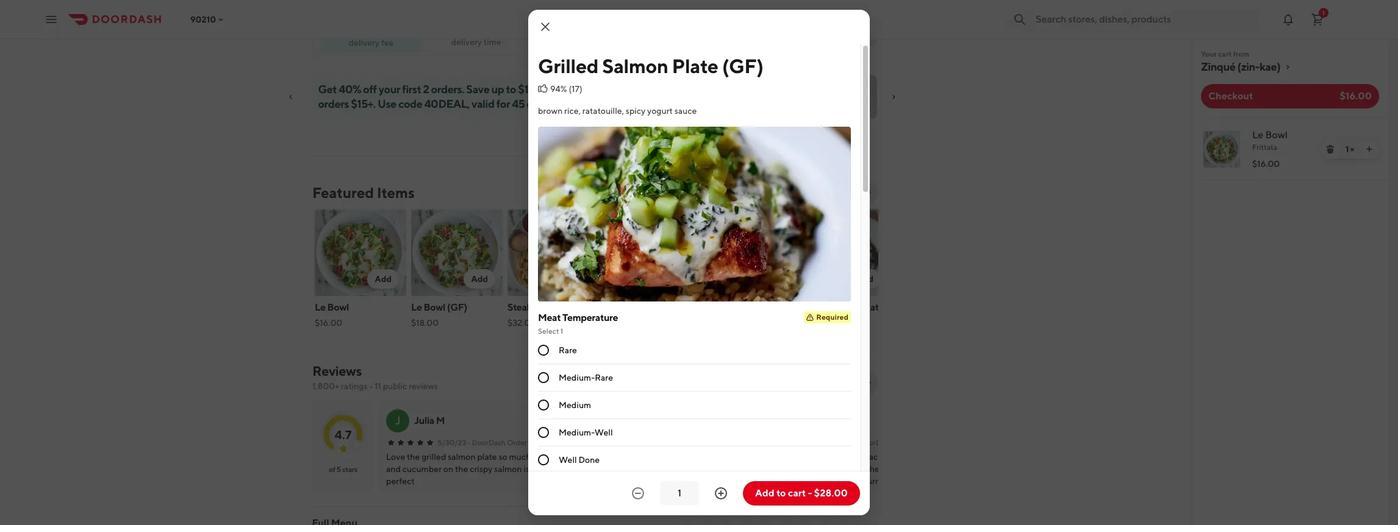Task type: locate. For each thing, give the bounding box(es) containing it.
le inside "le bowl (gf) $18.00"
[[411, 302, 422, 314]]

0 horizontal spatial bowl
[[327, 302, 349, 314]]

0 horizontal spatial doordash
[[472, 439, 506, 448]]

0 horizontal spatial order
[[507, 439, 527, 448]]

1 vertical spatial cart
[[788, 488, 806, 500]]

1 horizontal spatial $16.00
[[1252, 159, 1280, 169]]

orders.
[[431, 83, 465, 96]]

min for 20
[[849, 35, 861, 45]]

steak-frites $32.00
[[508, 302, 560, 328]]

2 horizontal spatial le
[[1252, 129, 1263, 141]]

0 horizontal spatial grilled
[[538, 54, 598, 77]]

1 medium- from the top
[[559, 373, 595, 383]]

plate up sauce
[[672, 54, 718, 77]]

grilled salmon plate (gf)
[[538, 54, 764, 77], [604, 302, 691, 327], [797, 302, 884, 327]]

le bowl image down 'featured items' heading
[[315, 210, 406, 296]]

public
[[383, 382, 407, 392]]

delivery inside 35 min delivery time
[[451, 37, 482, 47]]

sauce
[[674, 106, 697, 116]]

3 order from the left
[[894, 439, 914, 448]]

• right the 9/29/23
[[659, 439, 662, 448]]

delivery down $0.00
[[349, 38, 380, 47]]

delivery left time
[[451, 37, 482, 47]]

delivery
[[451, 37, 482, 47], [349, 38, 380, 47]]

le bowl (gf) $18.00
[[411, 302, 467, 328]]

grass fed beef burger & fries
[[700, 302, 765, 327]]

add to cart - $28.00 button
[[743, 482, 860, 506]]

• doordash order right 12/25/22
[[855, 439, 914, 448]]

le bowl image
[[1204, 131, 1240, 168], [315, 210, 406, 296]]

1 horizontal spatial to
[[776, 488, 786, 500]]

1 horizontal spatial bowl
[[424, 302, 445, 314]]

medium- for well
[[559, 428, 595, 438]]

grass
[[700, 302, 725, 314]]

grilled salmon plate (gf) for 2nd grilled salmon plate (gf) "image" from the right
[[604, 302, 691, 327]]

3 • doordash order from the left
[[855, 439, 914, 448]]

well
[[595, 428, 613, 438], [559, 456, 577, 466]]

• doordash order right 5/30/23
[[467, 439, 527, 448]]

2 doordash from the left
[[664, 439, 697, 448]]

• doordash order for c
[[659, 439, 719, 448]]

3 add button from the left
[[560, 270, 592, 289]]

5/30/23
[[437, 439, 466, 448]]

1 doordash from the left
[[472, 439, 506, 448]]

add button
[[367, 270, 399, 289], [464, 270, 495, 289], [560, 270, 592, 289], [657, 270, 688, 289], [753, 270, 784, 289], [849, 270, 881, 289]]

2 vertical spatial $16.00
[[315, 318, 342, 328]]

2 horizontal spatial bowl
[[1265, 129, 1288, 141]]

45
[[512, 98, 525, 110]]

2 add button from the left
[[464, 270, 495, 289]]

0 vertical spatial 1
[[1322, 9, 1325, 16]]

1 horizontal spatial grilled
[[604, 302, 633, 314]]

featured items heading
[[312, 183, 415, 203]]

to right up
[[506, 83, 516, 96]]

min inside 35 min delivery time
[[474, 26, 491, 37]]

grilled salmon plate (gf) image
[[604, 210, 695, 296], [797, 210, 888, 296]]

1 grilled salmon plate (gf) image from the left
[[604, 210, 695, 296]]

0 vertical spatial rare
[[559, 346, 577, 356]]

$10
[[518, 83, 536, 96]]

medium-
[[559, 373, 595, 383], [559, 428, 595, 438]]

grass fed beef burger & fries image
[[700, 210, 792, 296]]

well done
[[559, 456, 600, 466]]

doordash right 12/25/22
[[859, 439, 893, 448]]

1 add button from the left
[[367, 270, 399, 289]]

1 for 1
[[1322, 9, 1325, 16]]

1 horizontal spatial rare
[[595, 373, 613, 383]]

94% (17)
[[550, 84, 582, 94]]

1 horizontal spatial le
[[411, 302, 422, 314]]

1 horizontal spatial • doordash order
[[659, 439, 719, 448]]

1
[[1322, 9, 1325, 16], [1346, 145, 1349, 154], [560, 327, 563, 336]]

doordash right 5/30/23
[[472, 439, 506, 448]]

to left -
[[776, 488, 786, 500]]

rare up cara in the left of the page
[[595, 373, 613, 383]]

1 horizontal spatial grilled salmon plate (gf) image
[[797, 210, 888, 296]]

0 vertical spatial le bowl image
[[1204, 131, 1240, 168]]

add button for grass fed beef burger & fries image
[[753, 270, 784, 289]]

0 horizontal spatial rare
[[559, 346, 577, 356]]

0 horizontal spatial le
[[315, 302, 326, 314]]

2 medium- from the top
[[559, 428, 595, 438]]

previous button of carousel image
[[839, 188, 849, 198]]

• right 12/25/22
[[855, 439, 858, 448]]

1 right notification bell image
[[1322, 9, 1325, 16]]

0 horizontal spatial grilled salmon plate (gf) image
[[604, 210, 695, 296]]

0 horizontal spatial • doordash order
[[467, 439, 527, 448]]

close grilled salmon plate (gf) image
[[538, 20, 553, 34]]

min
[[474, 26, 491, 37], [849, 35, 861, 45]]

1 inside 1 button
[[1322, 9, 1325, 16]]

well down cara in the left of the page
[[595, 428, 613, 438]]

• for c
[[659, 439, 662, 448]]

0 horizontal spatial min
[[474, 26, 491, 37]]

medium- up the medium
[[559, 373, 595, 383]]

ratings
[[341, 382, 368, 392]]

• doordash order
[[467, 439, 527, 448], [659, 439, 719, 448], [855, 439, 914, 448]]

add to cart - $28.00
[[755, 488, 848, 500]]

1 left ×
[[1346, 145, 1349, 154]]

1 button
[[1305, 7, 1330, 31]]

4 add button from the left
[[657, 270, 688, 289]]

medium- down c
[[559, 428, 595, 438]]

le inside "le bowl $16.00"
[[315, 302, 326, 314]]

rare
[[559, 346, 577, 356], [595, 373, 613, 383]]

steak-
[[508, 302, 536, 314]]

(gf) inside grilled salmon plate (gf) dialog
[[722, 54, 764, 77]]

2 grilled salmon plate (gf) image from the left
[[797, 210, 888, 296]]

add button for le bowl (gf) image
[[464, 270, 495, 289]]

le
[[1252, 129, 1263, 141], [315, 302, 326, 314], [411, 302, 422, 314]]

Medium radio
[[538, 400, 549, 411]]

1 vertical spatial le bowl image
[[315, 210, 406, 296]]

of
[[329, 465, 335, 475]]

2 horizontal spatial order
[[894, 439, 914, 448]]

l
[[780, 415, 786, 428]]

2 • doordash order from the left
[[659, 439, 719, 448]]

• left '11' at the bottom of page
[[369, 382, 373, 392]]

1 horizontal spatial order
[[699, 439, 719, 448]]

le bowl image left frittata
[[1204, 131, 1240, 168]]

days
[[527, 98, 549, 110]]

0 vertical spatial well
[[595, 428, 613, 438]]

2 horizontal spatial 1
[[1346, 145, 1349, 154]]

1 order from the left
[[507, 439, 527, 448]]

5 add button from the left
[[753, 270, 784, 289]]

reviews
[[312, 364, 362, 379]]

• for j
[[467, 439, 471, 448]]

salmon inside dialog
[[602, 54, 668, 77]]

1 horizontal spatial delivery
[[451, 37, 482, 47]]

1 horizontal spatial well
[[595, 428, 613, 438]]

1 horizontal spatial doordash
[[664, 439, 697, 448]]

(gf)
[[722, 54, 764, 77], [447, 302, 467, 314], [604, 315, 624, 327], [797, 315, 817, 327]]

kae)
[[1260, 60, 1281, 73]]

min for 35
[[474, 26, 491, 37]]

6 add button from the left
[[849, 270, 881, 289]]

0 horizontal spatial to
[[506, 83, 516, 96]]

rice,
[[564, 106, 581, 116]]

le inside le bowl frittata
[[1252, 129, 1263, 141]]

35
[[462, 26, 473, 37]]

bowl for (gf)
[[424, 302, 445, 314]]

open menu image
[[44, 12, 59, 27]]

plate for second grilled salmon plate (gf) "image"
[[862, 302, 884, 314]]

1 horizontal spatial cart
[[1218, 49, 1232, 59]]

20 min radio
[[814, 23, 878, 48]]

0 vertical spatial to
[[506, 83, 516, 96]]

salmon
[[602, 54, 668, 77], [635, 302, 667, 314], [828, 302, 860, 314]]

0 horizontal spatial 1
[[560, 327, 563, 336]]

le bowl $16.00
[[315, 302, 349, 328]]

2 horizontal spatial grilled
[[797, 302, 826, 314]]

$0.00 delivery fee
[[349, 25, 394, 47]]

1 horizontal spatial min
[[849, 35, 861, 45]]

min right 20
[[849, 35, 861, 45]]

valid
[[472, 98, 495, 110]]

doordash right the 9/29/23
[[664, 439, 697, 448]]

0 horizontal spatial le bowl image
[[315, 210, 406, 296]]

2 horizontal spatial • doordash order
[[855, 439, 914, 448]]

$16.00 down frittata
[[1252, 159, 1280, 169]]

add one to cart image
[[1365, 145, 1374, 154]]

1 vertical spatial medium-
[[559, 428, 595, 438]]

notification bell image
[[1281, 12, 1296, 27]]

well left done
[[559, 456, 577, 466]]

grilled salmon plate (gf) dialog
[[528, 10, 870, 526]]

le for frittata
[[1252, 129, 1263, 141]]

bowl inside le bowl frittata
[[1265, 129, 1288, 141]]

plate left 'grass'
[[669, 302, 691, 314]]

0 horizontal spatial well
[[559, 456, 577, 466]]

1 horizontal spatial 1
[[1322, 9, 1325, 16]]

90210
[[190, 14, 216, 24]]

get
[[318, 83, 337, 96]]

2 horizontal spatial $16.00
[[1340, 90, 1372, 102]]

1 delivery from the left
[[451, 37, 482, 47]]

your cart from
[[1201, 49, 1249, 59]]

beef
[[745, 302, 765, 314]]

bowl inside "le bowl (gf) $18.00"
[[424, 302, 445, 314]]

min right "35"
[[474, 26, 491, 37]]

grilled for second grilled salmon plate (gf) "image"
[[797, 302, 826, 314]]

3 doordash from the left
[[859, 439, 893, 448]]

0 horizontal spatial delivery
[[349, 38, 380, 47]]

plate right the required
[[862, 302, 884, 314]]

select promotional banner element
[[578, 119, 612, 141]]

bowl
[[1265, 129, 1288, 141], [327, 302, 349, 314], [424, 302, 445, 314]]

$18.00
[[411, 318, 439, 328]]

$16.00
[[1340, 90, 1372, 102], [1252, 159, 1280, 169], [315, 318, 342, 328]]

0 vertical spatial $16.00
[[1340, 90, 1372, 102]]

to
[[506, 83, 516, 96], [776, 488, 786, 500]]

1 vertical spatial $16.00
[[1252, 159, 1280, 169]]

up
[[492, 83, 504, 96]]

1 right select
[[560, 327, 563, 336]]

• doordash order right the 9/29/23
[[659, 439, 719, 448]]

cart up zinqué
[[1218, 49, 1232, 59]]

2 vertical spatial 1
[[560, 327, 563, 336]]

1 vertical spatial rare
[[595, 373, 613, 383]]

1 vertical spatial well
[[559, 456, 577, 466]]

2 horizontal spatial doordash
[[859, 439, 893, 448]]

0 horizontal spatial cart
[[788, 488, 806, 500]]

cart inside 'button'
[[788, 488, 806, 500]]

1 vertical spatial to
[[776, 488, 786, 500]]

0 vertical spatial medium-
[[559, 373, 595, 383]]

order for l
[[894, 439, 914, 448]]

to inside 'button'
[[776, 488, 786, 500]]

0 horizontal spatial $16.00
[[315, 318, 342, 328]]

required
[[816, 313, 848, 322]]

cart left -
[[788, 488, 806, 500]]

reviews link
[[312, 364, 362, 379]]

1 vertical spatial 1
[[1346, 145, 1349, 154]]

rare right rare 'option' on the left bottom of the page
[[559, 346, 577, 356]]

laura
[[800, 415, 824, 427]]

$28.00
[[814, 488, 848, 500]]

brown rice, ratatouille, spicy yogurt sauce
[[538, 106, 697, 116]]

$16.00 up ×
[[1340, 90, 1372, 102]]

bowl for frittata
[[1265, 129, 1288, 141]]

• right 5/30/23
[[467, 439, 471, 448]]

bowl inside "le bowl $16.00"
[[327, 302, 349, 314]]

ratatouille,
[[582, 106, 624, 116]]

salmon for 2nd grilled salmon plate (gf) "image" from the right
[[635, 302, 667, 314]]

order
[[507, 439, 527, 448], [699, 439, 719, 448], [894, 439, 914, 448]]

grilled
[[538, 54, 598, 77], [604, 302, 633, 314], [797, 302, 826, 314]]

2 delivery from the left
[[349, 38, 380, 47]]

2 order from the left
[[699, 439, 719, 448]]

1 • doordash order from the left
[[467, 439, 527, 448]]

min inside radio
[[849, 35, 861, 45]]

$16.00 up reviews link
[[315, 318, 342, 328]]



Task type: describe. For each thing, give the bounding box(es) containing it.
le for le bowl (gf)
[[411, 302, 422, 314]]

bowl for $16.00
[[327, 302, 349, 314]]

cara d
[[607, 415, 636, 427]]

of 5 stars
[[329, 465, 357, 475]]

your
[[1201, 49, 1217, 59]]

add button for the leftmost the le bowl image
[[367, 270, 399, 289]]

meat temperature select 1
[[538, 312, 618, 336]]

add button for 2nd grilled salmon plate (gf) "image" from the right
[[657, 270, 688, 289]]

julia
[[414, 415, 434, 427]]

doordash for j
[[472, 439, 506, 448]]

items
[[377, 184, 415, 201]]

zinqué (zin-kae) link
[[1201, 60, 1379, 74]]

plate inside grilled salmon plate (gf) dialog
[[672, 54, 718, 77]]

medium
[[559, 401, 591, 411]]

fed
[[726, 302, 743, 314]]

Medium-Rare radio
[[538, 373, 549, 384]]

brown
[[538, 106, 563, 116]]

salmon for second grilled salmon plate (gf) "image"
[[828, 302, 860, 314]]

20 min
[[838, 35, 861, 45]]

medium-rare
[[559, 373, 613, 383]]

Well Done radio
[[538, 455, 549, 466]]

90210 button
[[190, 14, 226, 24]]

add button for steak frites image
[[560, 270, 592, 289]]

le for le bowl
[[315, 302, 326, 314]]

fee
[[381, 38, 394, 47]]

35 min delivery time
[[451, 26, 501, 47]]

zinqué (zin-kae)
[[1201, 60, 1281, 73]]

$15+.
[[351, 98, 376, 110]]

delivery inside $0.00 delivery fee
[[349, 38, 380, 47]]

$32.00
[[508, 318, 536, 328]]

40%
[[339, 83, 362, 96]]

1 items, open order cart image
[[1310, 12, 1325, 27]]

20
[[838, 35, 848, 45]]

grilled for 2nd grilled salmon plate (gf) "image" from the right
[[604, 302, 633, 314]]

off
[[363, 83, 377, 96]]

$0.00
[[357, 25, 385, 37]]

fries
[[739, 315, 760, 327]]

1 for 1 ×
[[1346, 145, 1349, 154]]

save
[[467, 83, 490, 96]]

4.7
[[335, 428, 352, 442]]

2
[[423, 83, 429, 96]]

• doordash order for j
[[467, 439, 527, 448]]

first
[[402, 83, 421, 96]]

reviews 1,800+ ratings • 11 public reviews
[[312, 364, 438, 392]]

julia m
[[414, 415, 445, 427]]

-
[[808, 488, 812, 500]]

time
[[484, 37, 501, 47]]

• for l
[[855, 439, 858, 448]]

m
[[436, 415, 445, 427]]

1 horizontal spatial le bowl image
[[1204, 131, 1240, 168]]

le bowl frittata
[[1252, 129, 1288, 152]]

c
[[586, 415, 595, 428]]

grilled salmon plate (gf) for second grilled salmon plate (gf) "image"
[[797, 302, 884, 327]]

increase quantity by 1 image
[[714, 487, 728, 501]]

yogurt
[[647, 106, 673, 116]]

done
[[579, 456, 600, 466]]

medium- for rare
[[559, 373, 595, 383]]

doordash for c
[[664, 439, 697, 448]]

select
[[538, 327, 559, 336]]

for
[[497, 98, 510, 110]]

h
[[826, 415, 833, 427]]

grilled inside grilled salmon plate (gf) dialog
[[538, 54, 598, 77]]

temperature
[[562, 312, 618, 324]]

le bowl (gf) image
[[411, 210, 503, 296]]

stars
[[342, 465, 357, 475]]

(gf) inside "le bowl (gf) $18.00"
[[447, 302, 467, 314]]

order for j
[[507, 439, 527, 448]]

checkout
[[1208, 90, 1253, 102]]

12/25/22
[[823, 439, 853, 448]]

j
[[395, 415, 401, 428]]

Medium-Well radio
[[538, 428, 549, 439]]

meat temperature group
[[538, 312, 851, 475]]

5
[[337, 465, 341, 475]]

1 ×
[[1346, 145, 1354, 154]]

Current quantity is 1 number field
[[667, 487, 692, 501]]

frites
[[536, 302, 560, 314]]

code
[[399, 98, 423, 110]]

94%
[[550, 84, 567, 94]]

9/29/23
[[630, 439, 658, 448]]

1,800+
[[312, 382, 339, 392]]

steak frites image
[[508, 210, 599, 296]]

add button for second grilled salmon plate (gf) "image"
[[849, 270, 881, 289]]

featured items
[[312, 184, 415, 201]]

add inside add to cart - $28.00 'button'
[[755, 488, 774, 500]]

remove item from cart image
[[1326, 145, 1335, 154]]

40deal,
[[425, 98, 470, 110]]

(17)
[[569, 84, 582, 94]]

zinqué
[[1201, 60, 1235, 73]]

to inside get 40% off your first 2 orders. save up to $10 on orders $15+.  use code 40deal, valid for 45 days
[[506, 83, 516, 96]]

on
[[538, 83, 551, 96]]

• doordash order for l
[[855, 439, 914, 448]]

×
[[1350, 145, 1354, 154]]

meat
[[538, 312, 561, 324]]

from
[[1233, 49, 1249, 59]]

frittata
[[1252, 143, 1277, 152]]

&
[[732, 315, 738, 327]]

• inside reviews 1,800+ ratings • 11 public reviews
[[369, 382, 373, 392]]

cara
[[607, 415, 627, 427]]

plate for 2nd grilled salmon plate (gf) "image" from the right
[[669, 302, 691, 314]]

decrease quantity by 1 image
[[631, 487, 645, 501]]

laura h
[[800, 415, 833, 427]]

$16.00 inside "le bowl $16.00"
[[315, 318, 342, 328]]

featured
[[312, 184, 374, 201]]

reviews
[[409, 382, 438, 392]]

1 inside meat temperature select 1
[[560, 327, 563, 336]]

doordash for l
[[859, 439, 893, 448]]

use
[[378, 98, 397, 110]]

0 vertical spatial cart
[[1218, 49, 1232, 59]]

Rare radio
[[538, 345, 549, 356]]

11
[[375, 382, 381, 392]]

grilled salmon plate (gf) inside dialog
[[538, 54, 764, 77]]

(zin-
[[1237, 60, 1260, 73]]

next button of carousel image
[[864, 188, 874, 198]]

order for c
[[699, 439, 719, 448]]

next image
[[864, 378, 874, 388]]

burger
[[700, 315, 730, 327]]



Task type: vqa. For each thing, say whether or not it's contained in the screenshot.
add one to cart icon
yes



